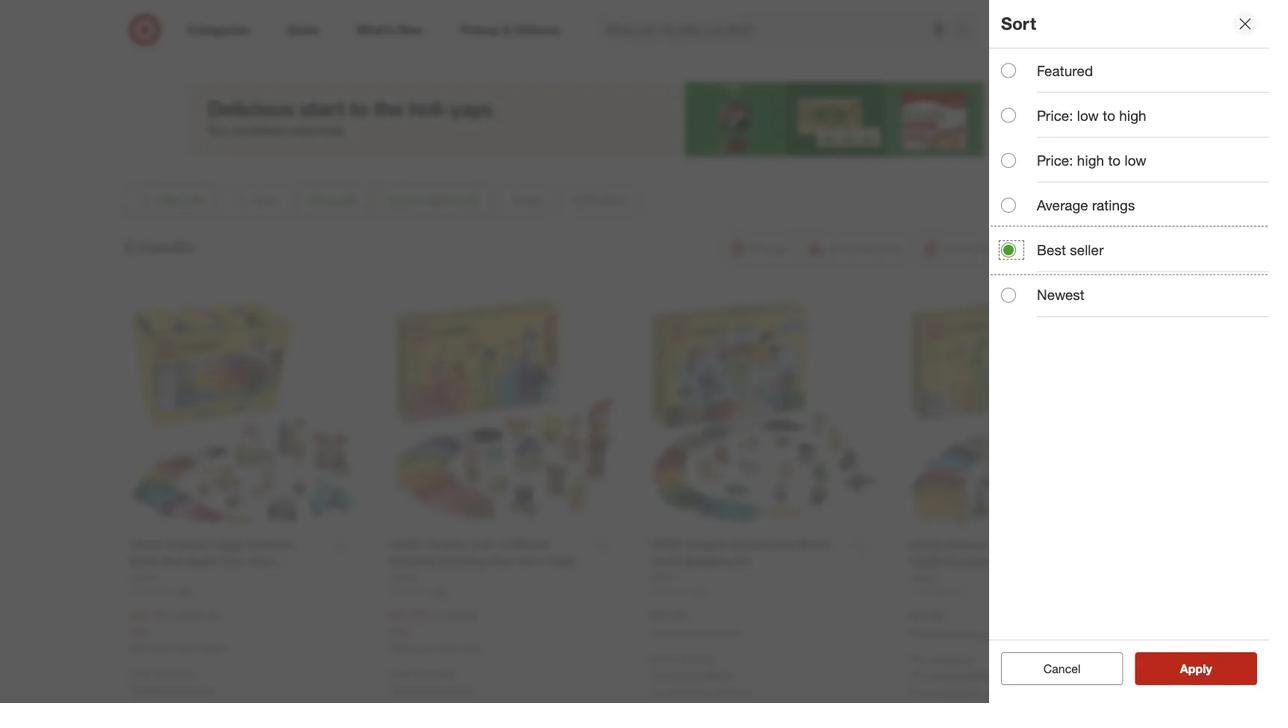 Task type: vqa. For each thing, say whether or not it's contained in the screenshot.
$4.90
no



Task type: describe. For each thing, give the bounding box(es) containing it.
exclusions apply. link for 398
[[133, 683, 214, 696]]

stores for $64.99
[[983, 687, 1012, 700]]

to for low
[[1109, 152, 1121, 169]]

exclusions down $47.99 reg $59.99 sale when purchased online
[[393, 683, 443, 696]]

apply. down $37.49 when purchased online
[[706, 668, 734, 681]]

apply button
[[1136, 653, 1258, 686]]

cancel
[[1044, 662, 1081, 676]]

classic for lego classic (5)
[[744, 45, 783, 60]]

exclusions down $64.99 when purchased online
[[913, 669, 963, 682]]

not for $37.49
[[649, 686, 666, 699]]

reg for $47.99
[[428, 609, 443, 622]]

$32.49 reg $34.99 sale when purchased online
[[130, 608, 224, 654]]

purchased inside the $32.49 reg $34.99 sale when purchased online
[[155, 643, 198, 654]]

available for $37.49
[[669, 686, 710, 699]]

when inside $64.99 when purchased online
[[909, 629, 933, 640]]

free down $37.49
[[649, 652, 670, 665]]

cancel button
[[1001, 653, 1124, 686]]

none radio inside 'sort' dialog
[[1001, 243, 1016, 258]]

shipping down $37.49 when purchased online
[[673, 652, 713, 665]]

shipping down the $32.49 reg $34.99 sale when purchased online
[[153, 667, 193, 680]]

$47.99
[[389, 608, 425, 623]]

average ratings
[[1037, 197, 1136, 214]]

free shipping * * exclusions apply. for $32.49
[[130, 667, 214, 696]]

free down $64.99 at the bottom of page
[[909, 653, 930, 666]]

$32.49
[[130, 608, 165, 623]]

price: high to low
[[1037, 152, 1147, 169]]

online inside $47.99 reg $59.99 sale when purchased online
[[460, 643, 484, 654]]

(5)
[[786, 45, 799, 60]]

ratings
[[1093, 197, 1136, 214]]

not for $64.99
[[909, 687, 926, 700]]

apply. down the $32.49 reg $34.99 sale when purchased online
[[186, 683, 214, 696]]

sale for $32.49
[[130, 625, 150, 638]]

brand experiences link
[[597, 45, 699, 60]]

purchased inside $37.49 when purchased online
[[675, 628, 718, 639]]

free down $47.99 reg $59.99 sale when purchased online
[[389, 667, 410, 680]]

$37.49 when purchased online
[[649, 608, 744, 639]]

apply. down $64.99 when purchased online
[[966, 669, 994, 682]]

exclusions apply. link for 37
[[653, 668, 734, 681]]

398 link
[[130, 585, 360, 598]]

$37.49
[[649, 608, 685, 623]]

sort dialog
[[990, 0, 1270, 703]]

online inside the $32.49 reg $34.99 sale when purchased online
[[200, 643, 224, 654]]

search button
[[950, 13, 986, 49]]

brand
[[597, 45, 629, 60]]

398
[[176, 586, 191, 597]]

lego classic
[[564, 11, 706, 38]]



Task type: locate. For each thing, give the bounding box(es) containing it.
in
[[712, 686, 721, 699], [972, 687, 980, 700]]

sponsored
[[1039, 157, 1083, 169]]

0 horizontal spatial in
[[712, 686, 721, 699]]

in down $37.49 when purchased online
[[712, 686, 721, 699]]

purchased down the $34.99
[[155, 643, 198, 654]]

price:
[[1037, 107, 1074, 124], [1037, 152, 1074, 169]]

classic
[[630, 11, 706, 38], [744, 45, 783, 60]]

when inside $37.49 when purchased online
[[649, 628, 673, 639]]

online down "37" link
[[720, 628, 744, 639]]

1 vertical spatial price:
[[1037, 152, 1074, 169]]

online inside $64.99 when purchased online
[[980, 629, 1004, 640]]

lego up brand
[[564, 11, 624, 38]]

apply.
[[706, 668, 734, 681], [966, 669, 994, 682], [186, 683, 214, 696], [446, 683, 474, 696]]

1 horizontal spatial high
[[1120, 107, 1147, 124]]

to
[[1103, 107, 1116, 124], [1109, 152, 1121, 169]]

sale down $47.99
[[389, 625, 410, 638]]

apply
[[1181, 662, 1213, 676]]

online down the $34.99
[[200, 643, 224, 654]]

sale for $47.99
[[389, 625, 410, 638]]

available down $37.49 when purchased online
[[669, 686, 710, 699]]

to up 'price: high to low'
[[1103, 107, 1116, 124]]

reg inside $47.99 reg $59.99 sale when purchased online
[[428, 609, 443, 622]]

results
[[138, 236, 194, 257]]

2 sale from the left
[[389, 625, 410, 638]]

1 horizontal spatial sale
[[389, 625, 410, 638]]

free shipping * * exclusions apply. down the $32.49 reg $34.99 sale when purchased online
[[130, 667, 214, 696]]

free shipping * * exclusions apply. not available in stores
[[649, 652, 752, 699], [909, 653, 1012, 700]]

free shipping * * exclusions apply.
[[130, 667, 214, 696], [389, 667, 474, 696]]

5
[[124, 236, 134, 257]]

not
[[649, 686, 666, 699], [909, 687, 926, 700]]

0 vertical spatial low
[[1078, 107, 1099, 124]]

1 horizontal spatial free shipping * * exclusions apply.
[[389, 667, 474, 696]]

0 horizontal spatial available
[[669, 686, 710, 699]]

exclusions apply. link down $37.49 when purchased online
[[653, 668, 734, 681]]

free shipping * * exclusions apply. not available in stores for $37.49
[[649, 652, 752, 699]]

experiences
[[632, 45, 699, 60]]

1 reg from the left
[[168, 609, 184, 622]]

available
[[669, 686, 710, 699], [929, 687, 969, 700]]

search
[[950, 24, 986, 39]]

purchased inside $64.99 when purchased online
[[935, 629, 978, 640]]

seller
[[1070, 242, 1104, 259]]

purchased down $64.99 at the bottom of page
[[935, 629, 978, 640]]

shipping down $64.99 when purchased online
[[933, 653, 973, 666]]

purchased
[[675, 628, 718, 639], [935, 629, 978, 640], [155, 643, 198, 654], [415, 643, 458, 654]]

lego right experiences
[[709, 45, 741, 60]]

sale down the $32.49
[[130, 625, 150, 638]]

featured
[[1037, 62, 1094, 79]]

lego
[[564, 11, 624, 38], [709, 45, 741, 60]]

brand experiences
[[597, 45, 699, 60]]

free down the $32.49 reg $34.99 sale when purchased online
[[130, 667, 150, 680]]

0 horizontal spatial reg
[[168, 609, 184, 622]]

0 vertical spatial lego
[[564, 11, 624, 38]]

1 sale from the left
[[130, 625, 150, 638]]

exclusions
[[653, 668, 703, 681], [913, 669, 963, 682], [133, 683, 183, 696], [393, 683, 443, 696]]

classic up experiences
[[630, 11, 706, 38]]

2 reg from the left
[[428, 609, 443, 622]]

free
[[649, 652, 670, 665], [909, 653, 930, 666], [130, 667, 150, 680], [389, 667, 410, 680]]

11 link
[[909, 586, 1140, 599]]

0 vertical spatial to
[[1103, 107, 1116, 124]]

best seller
[[1037, 242, 1104, 259]]

11
[[956, 587, 966, 598]]

shipping
[[673, 652, 713, 665], [933, 653, 973, 666], [153, 667, 193, 680], [413, 667, 453, 680]]

when down $47.99
[[389, 643, 413, 654]]

when inside $47.99 reg $59.99 sale when purchased online
[[389, 643, 413, 654]]

online
[[720, 628, 744, 639], [980, 629, 1004, 640], [200, 643, 224, 654], [460, 643, 484, 654]]

1 vertical spatial to
[[1109, 152, 1121, 169]]

0 horizontal spatial not
[[649, 686, 666, 699]]

lego for lego classic (5)
[[709, 45, 741, 60]]

exclusions apply. link down $64.99 when purchased online
[[913, 669, 994, 682]]

0 horizontal spatial sale
[[130, 625, 150, 638]]

2 free shipping * * exclusions apply. from the left
[[389, 667, 474, 696]]

purchased down $37.49
[[675, 628, 718, 639]]

high
[[1120, 107, 1147, 124], [1078, 152, 1105, 169]]

0 horizontal spatial high
[[1078, 152, 1105, 169]]

1 vertical spatial lego
[[709, 45, 741, 60]]

$64.99
[[909, 609, 945, 623]]

price: down featured at the right
[[1037, 107, 1074, 124]]

shipping down $47.99 reg $59.99 sale when purchased online
[[413, 667, 453, 680]]

25
[[436, 586, 446, 597]]

1 horizontal spatial in
[[972, 687, 980, 700]]

0 horizontal spatial classic
[[630, 11, 706, 38]]

None radio
[[1001, 243, 1016, 258]]

0 vertical spatial high
[[1120, 107, 1147, 124]]

exclusions down $37.49 when purchased online
[[653, 668, 703, 681]]

sale
[[130, 625, 150, 638], [389, 625, 410, 638]]

1 horizontal spatial free shipping * * exclusions apply. not available in stores
[[909, 653, 1012, 700]]

price: low to high
[[1037, 107, 1147, 124]]

*
[[713, 652, 717, 665], [973, 653, 976, 666], [193, 667, 197, 680], [453, 667, 457, 680], [649, 668, 653, 681], [909, 669, 913, 682], [130, 683, 133, 696], [389, 683, 393, 696]]

advertisement region
[[187, 82, 1083, 157]]

exclusions apply. link
[[653, 668, 734, 681], [913, 669, 994, 682], [133, 683, 214, 696], [393, 683, 474, 696]]

free shipping * * exclusions apply. down $47.99 reg $59.99 sale when purchased online
[[389, 667, 474, 696]]

apply. down $47.99 reg $59.99 sale when purchased online
[[446, 683, 474, 696]]

high down price: low to high
[[1078, 152, 1105, 169]]

1 horizontal spatial lego
[[709, 45, 741, 60]]

sale inside the $32.49 reg $34.99 sale when purchased online
[[130, 625, 150, 638]]

What can we help you find? suggestions appear below search field
[[597, 13, 960, 46]]

exclusions apply. link for 11
[[913, 669, 994, 682]]

to for high
[[1103, 107, 1116, 124]]

$59.99
[[446, 609, 478, 622]]

reg down 25
[[428, 609, 443, 622]]

classic for lego classic
[[630, 11, 706, 38]]

1 horizontal spatial available
[[929, 687, 969, 700]]

to up ratings
[[1109, 152, 1121, 169]]

None radio
[[1001, 63, 1016, 78], [1001, 108, 1016, 123], [1001, 153, 1016, 168], [1001, 198, 1016, 213], [1001, 288, 1016, 303], [1001, 63, 1016, 78], [1001, 108, 1016, 123], [1001, 153, 1016, 168], [1001, 198, 1016, 213], [1001, 288, 1016, 303]]

0 vertical spatial price:
[[1037, 107, 1074, 124]]

available for $64.99
[[929, 687, 969, 700]]

0 horizontal spatial free shipping * * exclusions apply.
[[130, 667, 214, 696]]

0 horizontal spatial low
[[1078, 107, 1099, 124]]

sale inside $47.99 reg $59.99 sale when purchased online
[[389, 625, 410, 638]]

available down $64.99 when purchased online
[[929, 687, 969, 700]]

in for $37.49
[[712, 686, 721, 699]]

1 vertical spatial low
[[1125, 152, 1147, 169]]

stores for $37.49
[[724, 686, 752, 699]]

0 horizontal spatial lego
[[564, 11, 624, 38]]

in down $64.99 when purchased online
[[972, 687, 980, 700]]

when down $64.99 at the bottom of page
[[909, 629, 933, 640]]

1 horizontal spatial stores
[[983, 687, 1012, 700]]

1 free shipping * * exclusions apply. from the left
[[130, 667, 214, 696]]

0 horizontal spatial free shipping * * exclusions apply. not available in stores
[[649, 652, 752, 699]]

low up ratings
[[1125, 152, 1147, 169]]

low up 'price: high to low'
[[1078, 107, 1099, 124]]

5 results
[[124, 236, 194, 257]]

best
[[1037, 242, 1066, 259]]

$64.99 when purchased online
[[909, 609, 1004, 640]]

high up 'price: high to low'
[[1120, 107, 1147, 124]]

reg for $32.49
[[168, 609, 184, 622]]

37 link
[[649, 585, 879, 598]]

1 vertical spatial classic
[[744, 45, 783, 60]]

lego for lego classic
[[564, 11, 624, 38]]

when
[[649, 628, 673, 639], [909, 629, 933, 640], [130, 643, 153, 654], [389, 643, 413, 654]]

online inside $37.49 when purchased online
[[720, 628, 744, 639]]

0 horizontal spatial stores
[[724, 686, 752, 699]]

low
[[1078, 107, 1099, 124], [1125, 152, 1147, 169]]

free shipping * * exclusions apply. for $47.99
[[389, 667, 474, 696]]

$47.99 reg $59.99 sale when purchased online
[[389, 608, 484, 654]]

price: for price: low to high
[[1037, 107, 1074, 124]]

1 horizontal spatial low
[[1125, 152, 1147, 169]]

1 price: from the top
[[1037, 107, 1074, 124]]

1 horizontal spatial reg
[[428, 609, 443, 622]]

purchased inside $47.99 reg $59.99 sale when purchased online
[[415, 643, 458, 654]]

0 vertical spatial classic
[[630, 11, 706, 38]]

price: for price: high to low
[[1037, 152, 1074, 169]]

lego classic (5)
[[709, 45, 799, 60]]

classic left "(5)"
[[744, 45, 783, 60]]

free shipping * * exclusions apply. not available in stores down $37.49 when purchased online
[[649, 652, 752, 699]]

exclusions apply. link for 25
[[393, 683, 474, 696]]

37
[[696, 586, 706, 597]]

free shipping * * exclusions apply. not available in stores down $64.99 when purchased online
[[909, 653, 1012, 700]]

exclusions down the $32.49 reg $34.99 sale when purchased online
[[133, 683, 183, 696]]

1 horizontal spatial not
[[909, 687, 926, 700]]

exclusions apply. link down $47.99 reg $59.99 sale when purchased online
[[393, 683, 474, 696]]

sort
[[1001, 13, 1037, 34]]

in for $64.99
[[972, 687, 980, 700]]

2 price: from the top
[[1037, 152, 1074, 169]]

online down $59.99
[[460, 643, 484, 654]]

average
[[1037, 197, 1089, 214]]

reg down 398
[[168, 609, 184, 622]]

exclusions apply. link down the $32.49 reg $34.99 sale when purchased online
[[133, 683, 214, 696]]

1 vertical spatial high
[[1078, 152, 1105, 169]]

25 link
[[389, 585, 619, 598]]

reg
[[168, 609, 184, 622], [428, 609, 443, 622]]

newest
[[1037, 287, 1085, 304]]

stores
[[724, 686, 752, 699], [983, 687, 1012, 700]]

purchased down $59.99
[[415, 643, 458, 654]]

reg inside the $32.49 reg $34.99 sale when purchased online
[[168, 609, 184, 622]]

online down 11 link
[[980, 629, 1004, 640]]

when inside the $32.49 reg $34.99 sale when purchased online
[[130, 643, 153, 654]]

$34.99
[[186, 609, 218, 622]]

price: up average
[[1037, 152, 1074, 169]]

free shipping * * exclusions apply. not available in stores for $64.99
[[909, 653, 1012, 700]]

1 horizontal spatial classic
[[744, 45, 783, 60]]

when down $37.49
[[649, 628, 673, 639]]

when down the $32.49
[[130, 643, 153, 654]]



